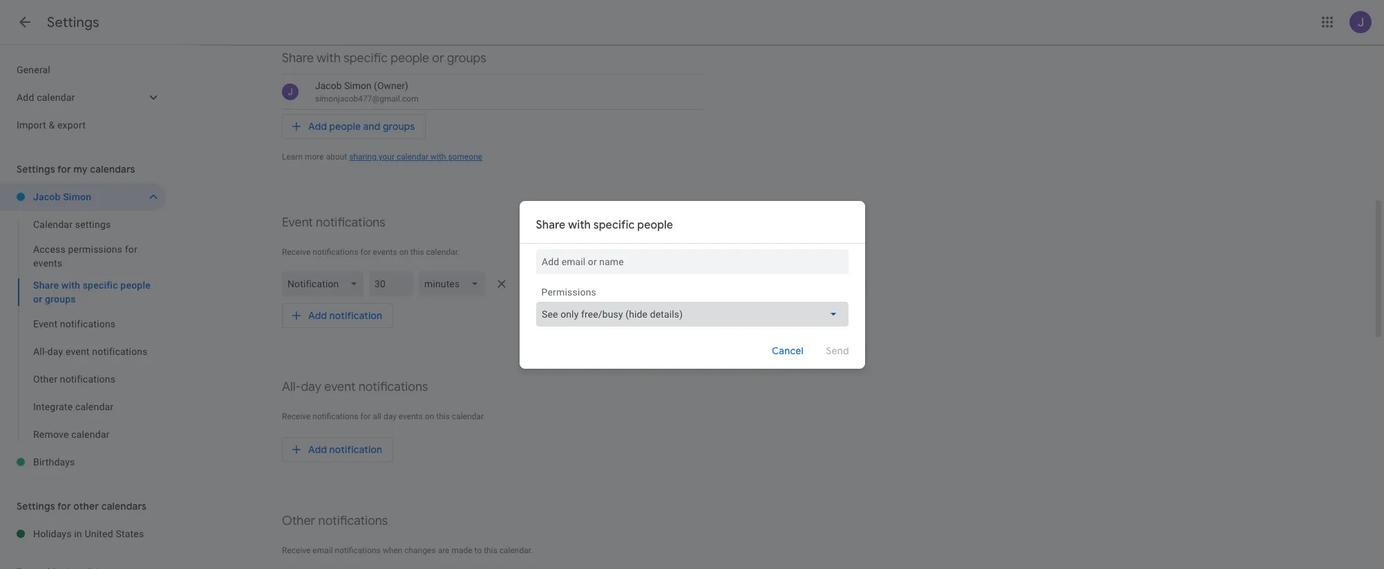 Task type: vqa. For each thing, say whether or not it's contained in the screenshot.
'Other Notifications' to the bottom
yes



Task type: describe. For each thing, give the bounding box(es) containing it.
in
[[74, 529, 82, 540]]

someone
[[448, 152, 483, 162]]

0 vertical spatial event
[[282, 215, 313, 231]]

0 horizontal spatial this
[[411, 247, 424, 257]]

access permissions for events
[[33, 244, 138, 269]]

about
[[326, 152, 347, 162]]

&
[[49, 120, 55, 131]]

and
[[363, 120, 380, 133]]

2 add notification from the top
[[308, 444, 382, 456]]

30 minutes before element
[[282, 269, 702, 299]]

Minutes in advance for notification number field
[[375, 272, 408, 297]]

other inside group
[[33, 374, 57, 385]]

settings for my calendars tree
[[0, 183, 166, 476]]

settings for other calendars
[[17, 500, 147, 513]]

0 horizontal spatial on
[[399, 247, 409, 257]]

2 add notification button from the top
[[282, 438, 394, 462]]

receive email notifications when changes are made to this calendar.
[[282, 546, 533, 556]]

2 add from the top
[[308, 310, 327, 322]]

1 horizontal spatial this
[[436, 412, 450, 422]]

add people and groups
[[308, 120, 415, 133]]

birthdays
[[33, 457, 75, 468]]

general
[[17, 64, 50, 75]]

Permissions field
[[536, 302, 848, 327]]

holidays in united states
[[33, 529, 144, 540]]

groups inside button
[[383, 120, 415, 133]]

for for all-
[[360, 412, 371, 422]]

2 vertical spatial calendar.
[[500, 546, 533, 556]]

receive for other
[[282, 546, 311, 556]]

1 add notification from the top
[[308, 310, 382, 322]]

jacob for jacob simon
[[33, 191, 60, 203]]

2 vertical spatial this
[[484, 546, 498, 556]]

day inside group
[[47, 346, 63, 357]]

receive notifications for all day events on this calendar.
[[282, 412, 485, 422]]

settings for settings
[[47, 14, 99, 31]]

holidays in united states link
[[33, 520, 166, 548]]

1 add notification button from the top
[[282, 303, 394, 328]]

with for share with specific people
[[568, 218, 591, 232]]

receive for all-
[[282, 412, 311, 422]]

cancel button
[[765, 334, 810, 367]]

learn more about sharing your calendar with someone
[[282, 152, 483, 162]]

calendar settings
[[33, 219, 111, 230]]

group containing calendar settings
[[0, 211, 166, 449]]

share for share with specific people or groups
[[282, 50, 314, 66]]

jacob simon tree item
[[0, 183, 166, 211]]

cancel
[[772, 345, 803, 357]]

1 vertical spatial other notifications
[[282, 514, 388, 529]]

remove calendar
[[33, 429, 110, 440]]

sharing your calendar with someone link
[[349, 152, 483, 162]]

permissions
[[68, 244, 122, 255]]

people for share with specific people or groups
[[391, 50, 429, 66]]

your
[[379, 152, 395, 162]]

with for share with specific people or groups
[[317, 50, 341, 66]]

1 vertical spatial all-
[[282, 379, 301, 395]]

tree containing general
[[0, 56, 166, 139]]

all
[[373, 412, 382, 422]]

events for calendar settings
[[33, 258, 62, 269]]

people inside button
[[329, 120, 361, 133]]

settings
[[75, 219, 111, 230]]

(owner)
[[374, 80, 408, 91]]

other notifications inside group
[[33, 374, 116, 385]]

jacob for jacob simon (owner) simonjacob477@gmail.com
[[315, 80, 342, 91]]

2 notification from the top
[[329, 444, 382, 456]]

made
[[452, 546, 472, 556]]

add people and groups button
[[282, 114, 426, 139]]

holidays in united states tree item
[[0, 520, 166, 548]]

integrate calendar
[[33, 402, 114, 413]]

settings for settings for other calendars
[[17, 500, 55, 513]]

birthdays tree item
[[0, 449, 166, 476]]

remove
[[33, 429, 69, 440]]



Task type: locate. For each thing, give the bounding box(es) containing it.
0 horizontal spatial all-
[[33, 346, 47, 357]]

my
[[73, 163, 88, 176]]

1 horizontal spatial with
[[431, 152, 446, 162]]

jacob inside tree item
[[33, 191, 60, 203]]

on
[[399, 247, 409, 257], [425, 412, 434, 422]]

0 vertical spatial all-
[[33, 346, 47, 357]]

events down access
[[33, 258, 62, 269]]

1 horizontal spatial event
[[324, 379, 356, 395]]

calendars for settings for my calendars
[[90, 163, 135, 176]]

jacob
[[315, 80, 342, 91], [33, 191, 60, 203]]

1 horizontal spatial jacob
[[315, 80, 342, 91]]

day
[[47, 346, 63, 357], [301, 379, 321, 395], [384, 412, 397, 422]]

other
[[73, 500, 99, 513]]

calendar for remove calendar
[[71, 429, 110, 440]]

1 horizontal spatial all-
[[282, 379, 301, 395]]

other
[[33, 374, 57, 385], [282, 514, 315, 529]]

calendars
[[90, 163, 135, 176], [101, 500, 147, 513]]

simon
[[344, 80, 372, 91], [63, 191, 91, 203]]

0 vertical spatial event
[[66, 346, 90, 357]]

all-day event notifications up integrate calendar
[[33, 346, 148, 357]]

events up minutes in advance for notification number field
[[373, 247, 397, 257]]

for for calendar
[[125, 244, 138, 255]]

0 horizontal spatial other notifications
[[33, 374, 116, 385]]

0 horizontal spatial groups
[[383, 120, 415, 133]]

add inside button
[[308, 120, 327, 133]]

2 vertical spatial calendar
[[71, 429, 110, 440]]

email
[[313, 546, 333, 556]]

1 horizontal spatial other notifications
[[282, 514, 388, 529]]

0 vertical spatial receive
[[282, 247, 311, 257]]

1 vertical spatial simon
[[63, 191, 91, 203]]

share with specific people
[[536, 218, 673, 232]]

2 vertical spatial settings
[[17, 500, 55, 513]]

1 vertical spatial event
[[33, 319, 57, 330]]

access
[[33, 244, 66, 255]]

people inside dialog
[[637, 218, 673, 232]]

other notifications up email
[[282, 514, 388, 529]]

1 horizontal spatial events
[[373, 247, 397, 257]]

1 vertical spatial add notification
[[308, 444, 382, 456]]

1 horizontal spatial event notifications
[[282, 215, 386, 231]]

2 horizontal spatial this
[[484, 546, 498, 556]]

specific for share with specific people or groups
[[344, 50, 388, 66]]

calendars right the my
[[90, 163, 135, 176]]

event notifications
[[282, 215, 386, 231], [33, 319, 116, 330]]

events right the all
[[399, 412, 423, 422]]

receive
[[282, 247, 311, 257], [282, 412, 311, 422], [282, 546, 311, 556]]

event inside settings for my calendars tree
[[66, 346, 90, 357]]

simon inside the jacob simon tree item
[[63, 191, 91, 203]]

events
[[373, 247, 397, 257], [33, 258, 62, 269], [399, 412, 423, 422]]

1 notification from the top
[[329, 310, 382, 322]]

united
[[85, 529, 113, 540]]

0 vertical spatial calendars
[[90, 163, 135, 176]]

0 vertical spatial other notifications
[[33, 374, 116, 385]]

0 vertical spatial all-day event notifications
[[33, 346, 148, 357]]

sharing
[[349, 152, 377, 162]]

people up add email or name text field
[[637, 218, 673, 232]]

0 horizontal spatial simon
[[63, 191, 91, 203]]

groups right or
[[447, 50, 486, 66]]

other notifications
[[33, 374, 116, 385], [282, 514, 388, 529]]

0 horizontal spatial people
[[329, 120, 361, 133]]

settings for settings for my calendars
[[17, 163, 55, 176]]

1 horizontal spatial day
[[301, 379, 321, 395]]

when
[[383, 546, 403, 556]]

to
[[475, 546, 482, 556]]

0 horizontal spatial event notifications
[[33, 319, 116, 330]]

1 vertical spatial calendar
[[75, 402, 114, 413]]

holidays
[[33, 529, 72, 540]]

jacob inside jacob simon (owner) simonjacob477@gmail.com
[[315, 80, 342, 91]]

other up email
[[282, 514, 315, 529]]

add notification
[[308, 310, 382, 322], [308, 444, 382, 456]]

calendar
[[33, 219, 73, 230]]

0 vertical spatial settings
[[47, 14, 99, 31]]

0 vertical spatial groups
[[447, 50, 486, 66]]

learn
[[282, 152, 303, 162]]

for
[[57, 163, 71, 176], [125, 244, 138, 255], [360, 247, 371, 257], [360, 412, 371, 422], [57, 500, 71, 513]]

calendar
[[397, 152, 429, 162], [75, 402, 114, 413], [71, 429, 110, 440]]

add notification button down minutes in advance for notification number field
[[282, 303, 394, 328]]

0 horizontal spatial events
[[33, 258, 62, 269]]

event notifications down access permissions for events
[[33, 319, 116, 330]]

simonjacob477@gmail.com
[[315, 94, 419, 104]]

this
[[411, 247, 424, 257], [436, 412, 450, 422], [484, 546, 498, 556]]

receive notifications for events on this calendar.
[[282, 247, 460, 257]]

all-day event notifications up the all
[[282, 379, 428, 395]]

3 receive from the top
[[282, 546, 311, 556]]

states
[[116, 529, 144, 540]]

0 horizontal spatial share
[[282, 50, 314, 66]]

notification down the all
[[329, 444, 382, 456]]

people
[[391, 50, 429, 66], [329, 120, 361, 133], [637, 218, 673, 232]]

1 vertical spatial with
[[431, 152, 446, 162]]

import
[[17, 120, 46, 131]]

for for event
[[360, 247, 371, 257]]

share with specific people or groups
[[282, 50, 486, 66]]

settings
[[47, 14, 99, 31], [17, 163, 55, 176], [17, 500, 55, 513]]

on right the all
[[425, 412, 434, 422]]

people left and
[[329, 120, 361, 133]]

0 vertical spatial this
[[411, 247, 424, 257]]

simon up simonjacob477@gmail.com
[[344, 80, 372, 91]]

jacob simon
[[33, 191, 91, 203]]

calendar right 'your'
[[397, 152, 429, 162]]

events inside access permissions for events
[[33, 258, 62, 269]]

0 vertical spatial add notification
[[308, 310, 382, 322]]

1 vertical spatial people
[[329, 120, 361, 133]]

groups
[[447, 50, 486, 66], [383, 120, 415, 133]]

for inside access permissions for events
[[125, 244, 138, 255]]

settings up jacob simon
[[17, 163, 55, 176]]

tree item
[[0, 274, 166, 310]]

permissions
[[542, 286, 597, 298]]

notification
[[329, 310, 382, 322], [329, 444, 382, 456]]

jacob up simonjacob477@gmail.com
[[315, 80, 342, 91]]

settings heading
[[47, 14, 99, 31]]

all- inside group
[[33, 346, 47, 357]]

2 horizontal spatial people
[[637, 218, 673, 232]]

groups right and
[[383, 120, 415, 133]]

1 vertical spatial settings
[[17, 163, 55, 176]]

0 horizontal spatial event
[[33, 319, 57, 330]]

changes
[[405, 546, 436, 556]]

1 vertical spatial all-day event notifications
[[282, 379, 428, 395]]

notification down minutes in advance for notification number field
[[329, 310, 382, 322]]

2 vertical spatial people
[[637, 218, 673, 232]]

0 vertical spatial with
[[317, 50, 341, 66]]

2 vertical spatial with
[[568, 218, 591, 232]]

1 vertical spatial day
[[301, 379, 321, 395]]

add
[[308, 120, 327, 133], [308, 310, 327, 322], [308, 444, 327, 456]]

other notifications up integrate calendar
[[33, 374, 116, 385]]

share inside dialog
[[536, 218, 566, 232]]

calendar up remove calendar
[[75, 402, 114, 413]]

0 horizontal spatial day
[[47, 346, 63, 357]]

2 vertical spatial day
[[384, 412, 397, 422]]

1 vertical spatial event notifications
[[33, 319, 116, 330]]

event notifications up receive notifications for events on this calendar.
[[282, 215, 386, 231]]

2 receive from the top
[[282, 412, 311, 422]]

1 vertical spatial calendar.
[[452, 412, 485, 422]]

0 vertical spatial simon
[[344, 80, 372, 91]]

simon inside jacob simon (owner) simonjacob477@gmail.com
[[344, 80, 372, 91]]

jacob up calendar
[[33, 191, 60, 203]]

with up jacob simon (owner) simonjacob477@gmail.com
[[317, 50, 341, 66]]

1 horizontal spatial share
[[536, 218, 566, 232]]

0 horizontal spatial with
[[317, 50, 341, 66]]

event
[[282, 215, 313, 231], [33, 319, 57, 330]]

with
[[317, 50, 341, 66], [431, 152, 446, 162], [568, 218, 591, 232]]

specific inside dialog
[[594, 218, 635, 232]]

simon for jacob simon (owner) simonjacob477@gmail.com
[[344, 80, 372, 91]]

1 receive from the top
[[282, 247, 311, 257]]

are
[[438, 546, 450, 556]]

2 vertical spatial receive
[[282, 546, 311, 556]]

3 add from the top
[[308, 444, 327, 456]]

1 horizontal spatial event
[[282, 215, 313, 231]]

all-
[[33, 346, 47, 357], [282, 379, 301, 395]]

simon for jacob simon
[[63, 191, 91, 203]]

with inside share with specific people dialog
[[568, 218, 591, 232]]

0 vertical spatial calendar.
[[426, 247, 460, 257]]

0 vertical spatial calendar
[[397, 152, 429, 162]]

import & export
[[17, 120, 86, 131]]

0 vertical spatial share
[[282, 50, 314, 66]]

1 horizontal spatial all-day event notifications
[[282, 379, 428, 395]]

1 vertical spatial event
[[324, 379, 356, 395]]

notifications
[[316, 215, 386, 231], [313, 247, 358, 257], [60, 319, 116, 330], [92, 346, 148, 357], [60, 374, 116, 385], [358, 379, 428, 395], [313, 412, 358, 422], [318, 514, 388, 529], [335, 546, 381, 556]]

add notification button down the all
[[282, 438, 394, 462]]

1 vertical spatial this
[[436, 412, 450, 422]]

with up permissions
[[568, 218, 591, 232]]

2 vertical spatial add
[[308, 444, 327, 456]]

2 horizontal spatial with
[[568, 218, 591, 232]]

2 vertical spatial events
[[399, 412, 423, 422]]

specific
[[344, 50, 388, 66], [594, 218, 635, 232]]

0 vertical spatial on
[[399, 247, 409, 257]]

on up minutes in advance for notification number field
[[399, 247, 409, 257]]

0 vertical spatial events
[[373, 247, 397, 257]]

event inside group
[[33, 319, 57, 330]]

1 vertical spatial add
[[308, 310, 327, 322]]

1 vertical spatial add notification button
[[282, 438, 394, 462]]

event
[[66, 346, 90, 357], [324, 379, 356, 395]]

specific for share with specific people
[[594, 218, 635, 232]]

settings right go back image
[[47, 14, 99, 31]]

1 vertical spatial notification
[[329, 444, 382, 456]]

1 vertical spatial other
[[282, 514, 315, 529]]

all-day event notifications inside group
[[33, 346, 148, 357]]

tree
[[0, 56, 166, 139]]

Add email or name text field
[[542, 249, 843, 274]]

people for share with specific people
[[637, 218, 673, 232]]

1 vertical spatial calendars
[[101, 500, 147, 513]]

1 vertical spatial events
[[33, 258, 62, 269]]

settings for my calendars
[[17, 163, 135, 176]]

1 vertical spatial share
[[536, 218, 566, 232]]

people left or
[[391, 50, 429, 66]]

other up integrate
[[33, 374, 57, 385]]

share
[[282, 50, 314, 66], [536, 218, 566, 232]]

2 horizontal spatial day
[[384, 412, 397, 422]]

go back image
[[17, 14, 33, 30]]

0 vertical spatial event notifications
[[282, 215, 386, 231]]

group
[[0, 211, 166, 449]]

0 horizontal spatial all-day event notifications
[[33, 346, 148, 357]]

1 vertical spatial specific
[[594, 218, 635, 232]]

calendars for settings for other calendars
[[101, 500, 147, 513]]

calendar for integrate calendar
[[75, 402, 114, 413]]

0 vertical spatial jacob
[[315, 80, 342, 91]]

integrate
[[33, 402, 73, 413]]

0 vertical spatial other
[[33, 374, 57, 385]]

1 horizontal spatial other
[[282, 514, 315, 529]]

share for share with specific people
[[536, 218, 566, 232]]

birthdays link
[[33, 449, 166, 476]]

add notification down the all
[[308, 444, 382, 456]]

more
[[305, 152, 324, 162]]

share with specific people dialog
[[519, 201, 865, 369]]

event notifications inside settings for my calendars tree
[[33, 319, 116, 330]]

1 vertical spatial receive
[[282, 412, 311, 422]]

calendar.
[[426, 247, 460, 257], [452, 412, 485, 422], [500, 546, 533, 556]]

calendar up "birthdays" tree item
[[71, 429, 110, 440]]

0 horizontal spatial jacob
[[33, 191, 60, 203]]

or
[[432, 50, 444, 66]]

1 vertical spatial groups
[[383, 120, 415, 133]]

all-day event notifications
[[33, 346, 148, 357], [282, 379, 428, 395]]

0 vertical spatial people
[[391, 50, 429, 66]]

event up integrate calendar
[[66, 346, 90, 357]]

0 vertical spatial add notification button
[[282, 303, 394, 328]]

add notification down minutes in advance for notification number field
[[308, 310, 382, 322]]

calendars up 'states'
[[101, 500, 147, 513]]

event up receive notifications for all day events on this calendar.
[[324, 379, 356, 395]]

export
[[57, 120, 86, 131]]

0 horizontal spatial other
[[33, 374, 57, 385]]

receive for event
[[282, 247, 311, 257]]

add notification button
[[282, 303, 394, 328], [282, 438, 394, 462]]

2 horizontal spatial events
[[399, 412, 423, 422]]

simon down settings for my calendars
[[63, 191, 91, 203]]

1 add from the top
[[308, 120, 327, 133]]

0 horizontal spatial specific
[[344, 50, 388, 66]]

events for event notifications
[[373, 247, 397, 257]]

1 vertical spatial on
[[425, 412, 434, 422]]

1 horizontal spatial people
[[391, 50, 429, 66]]

with left someone at the top
[[431, 152, 446, 162]]

1 horizontal spatial simon
[[344, 80, 372, 91]]

0 horizontal spatial event
[[66, 346, 90, 357]]

jacob simon (owner) simonjacob477@gmail.com
[[315, 80, 419, 104]]

1 horizontal spatial on
[[425, 412, 434, 422]]

1 vertical spatial jacob
[[33, 191, 60, 203]]

1 horizontal spatial groups
[[447, 50, 486, 66]]

settings up holidays
[[17, 500, 55, 513]]



